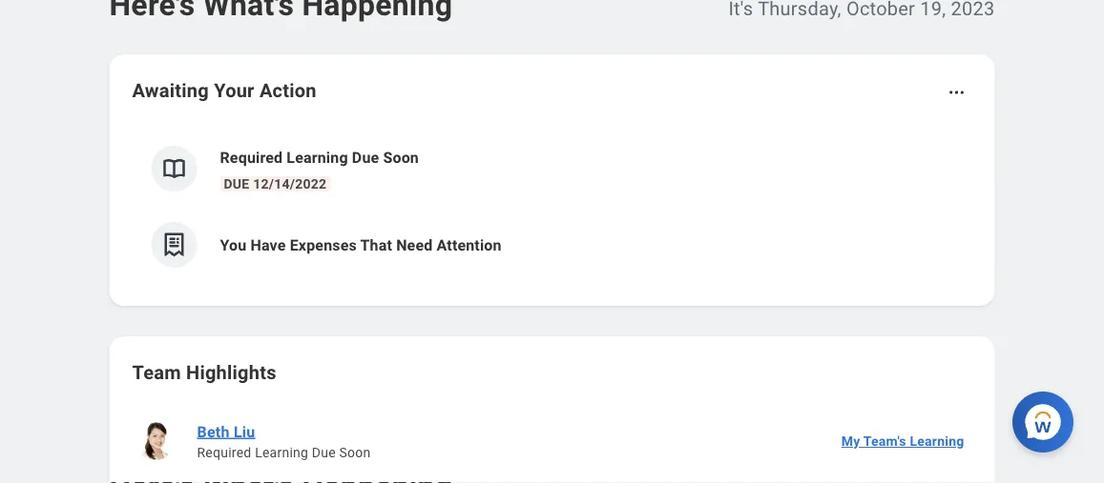 Task type: describe. For each thing, give the bounding box(es) containing it.
my team's learning
[[841, 434, 964, 450]]

highlights
[[186, 362, 276, 384]]

2 horizontal spatial due
[[352, 148, 379, 167]]

learning inside required learning due soon due 12/14/2022
[[287, 148, 348, 167]]

liu
[[234, 423, 255, 441]]

that
[[360, 236, 392, 254]]

soon inside beth liu required learning due soon
[[339, 445, 371, 461]]

soon inside required learning due soon due 12/14/2022
[[383, 148, 419, 167]]

you have expenses that need attention button
[[132, 207, 972, 283]]

awaiting your action list
[[132, 131, 972, 283]]

you
[[220, 236, 247, 254]]

required learning due soon due 12/14/2022
[[220, 148, 419, 192]]

learning inside beth liu required learning due soon
[[255, 445, 308, 461]]

required inside required learning due soon due 12/14/2022
[[220, 148, 283, 167]]

team highlights list
[[132, 409, 972, 484]]



Task type: locate. For each thing, give the bounding box(es) containing it.
book open image
[[160, 155, 188, 183]]

related actions image
[[947, 83, 966, 102]]

learning down liu
[[255, 445, 308, 461]]

need
[[396, 236, 433, 254]]

have
[[250, 236, 286, 254]]

team highlights
[[132, 362, 276, 384]]

learning up 12/14/2022 on the left top
[[287, 148, 348, 167]]

required inside beth liu required learning due soon
[[197, 445, 251, 461]]

required down 'beth liu' button
[[197, 445, 251, 461]]

0 horizontal spatial soon
[[339, 445, 371, 461]]

beth
[[197, 423, 230, 441]]

beth liu button
[[189, 421, 263, 444]]

0 horizontal spatial due
[[224, 176, 249, 192]]

team's
[[863, 434, 906, 450]]

due for liu
[[312, 445, 336, 461]]

due for learning
[[224, 176, 249, 192]]

0 vertical spatial soon
[[383, 148, 419, 167]]

1 vertical spatial required
[[197, 445, 251, 461]]

awaiting
[[132, 79, 209, 102]]

beth liu required learning due soon
[[197, 423, 371, 461]]

team
[[132, 362, 181, 384]]

my team's learning button
[[834, 423, 972, 461]]

your
[[214, 79, 254, 102]]

1 horizontal spatial due
[[312, 445, 336, 461]]

due
[[352, 148, 379, 167], [224, 176, 249, 192], [312, 445, 336, 461]]

learning
[[287, 148, 348, 167], [910, 434, 964, 450], [255, 445, 308, 461]]

dashboard expenses image
[[160, 231, 188, 260]]

1 vertical spatial soon
[[339, 445, 371, 461]]

awaiting your action
[[132, 79, 317, 102]]

2 vertical spatial due
[[312, 445, 336, 461]]

soon
[[383, 148, 419, 167], [339, 445, 371, 461]]

1 horizontal spatial soon
[[383, 148, 419, 167]]

required
[[220, 148, 283, 167], [197, 445, 251, 461]]

0 vertical spatial required
[[220, 148, 283, 167]]

due inside beth liu required learning due soon
[[312, 445, 336, 461]]

1 vertical spatial due
[[224, 176, 249, 192]]

you have expenses that need attention
[[220, 236, 502, 254]]

action
[[259, 79, 317, 102]]

learning right team's
[[910, 434, 964, 450]]

12/14/2022
[[253, 176, 327, 192]]

0 vertical spatial due
[[352, 148, 379, 167]]

required up 12/14/2022 on the left top
[[220, 148, 283, 167]]

expenses
[[290, 236, 357, 254]]

learning inside button
[[910, 434, 964, 450]]

attention
[[437, 236, 502, 254]]

my
[[841, 434, 860, 450]]



Task type: vqa. For each thing, say whether or not it's contained in the screenshot.
table image
no



